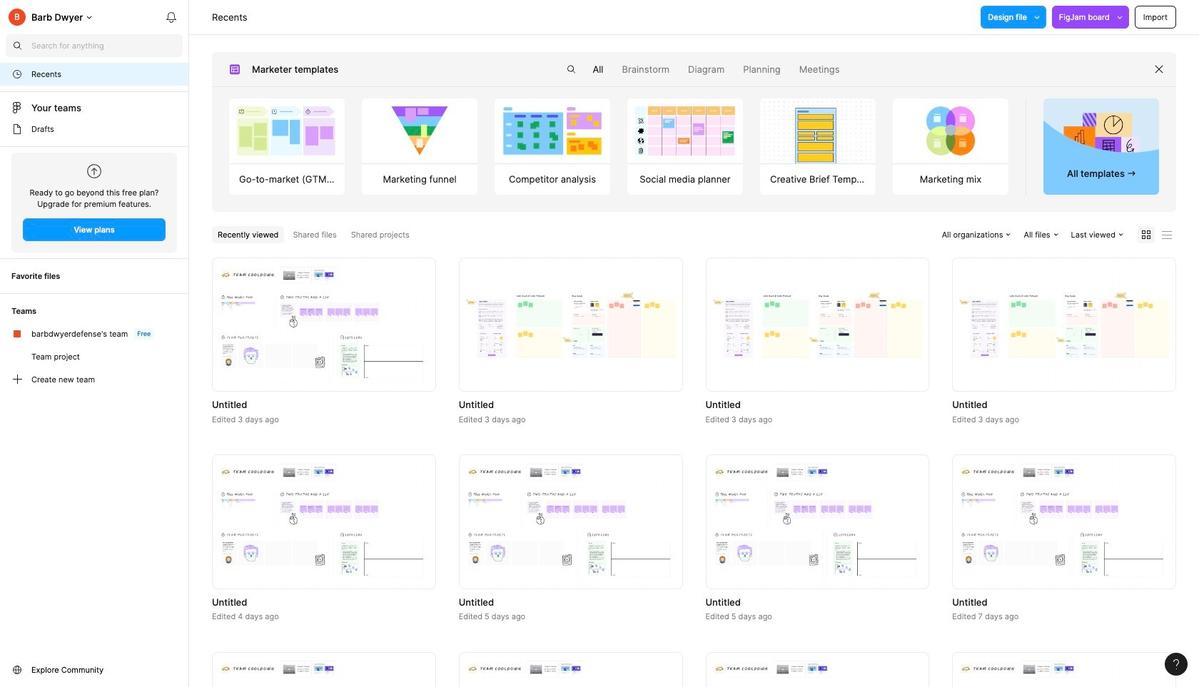 Task type: describe. For each thing, give the bounding box(es) containing it.
page 16 image
[[11, 123, 23, 135]]

competitor analysis image
[[495, 99, 610, 163]]

1 vertical spatial search 32 image
[[560, 58, 583, 81]]

community 16 image
[[11, 665, 23, 676]]

marketing mix image
[[893, 99, 1008, 163]]

creative brief template image
[[753, 99, 883, 163]]

Search for anything text field
[[31, 40, 183, 51]]

0 horizontal spatial search 32 image
[[6, 34, 29, 57]]

see all all templates image
[[1064, 112, 1139, 162]]



Task type: vqa. For each thing, say whether or not it's contained in the screenshot.
rightmost search 32 image
yes



Task type: locate. For each thing, give the bounding box(es) containing it.
1 horizontal spatial search 32 image
[[560, 58, 583, 81]]

search 32 image
[[6, 34, 29, 57], [560, 58, 583, 81]]

search 32 image up competitor analysis image
[[560, 58, 583, 81]]

social media planner image
[[628, 99, 743, 163]]

recent 16 image
[[11, 69, 23, 80]]

bell 32 image
[[160, 6, 183, 29]]

marketing funnel image
[[362, 99, 477, 163]]

file thumbnail image
[[219, 267, 429, 383], [466, 292, 676, 358], [713, 292, 922, 358], [960, 292, 1169, 358], [219, 464, 429, 580], [466, 464, 676, 580], [713, 464, 922, 580], [960, 464, 1169, 580], [219, 661, 429, 687], [466, 661, 676, 687], [713, 661, 922, 687], [960, 661, 1169, 687]]

go-to-market (gtm) strategy image
[[229, 99, 345, 163]]

0 vertical spatial search 32 image
[[6, 34, 29, 57]]

search 32 image up recent 16 icon
[[6, 34, 29, 57]]



